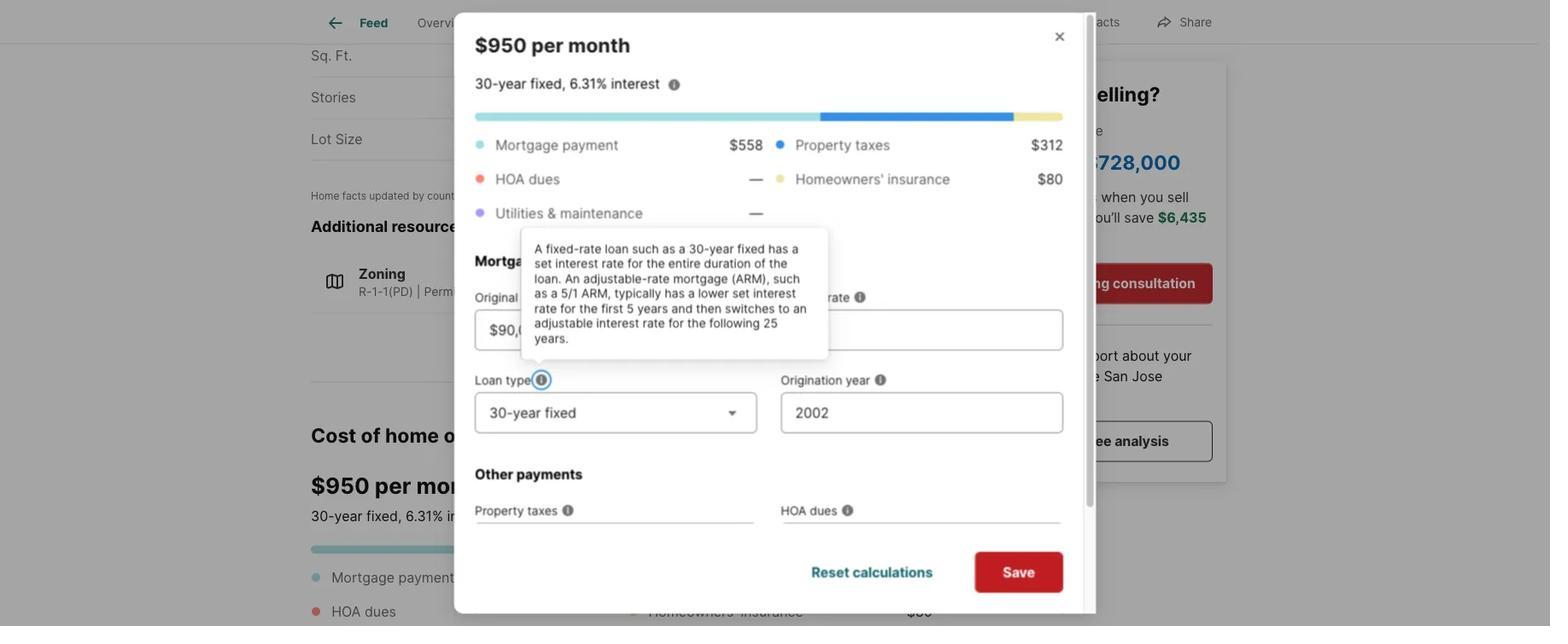 Task type: vqa. For each thing, say whether or not it's contained in the screenshot.
Original
yes



Task type: describe. For each thing, give the bounding box(es) containing it.
request
[[1016, 433, 1071, 450]]

payments
[[516, 466, 582, 483]]

the left entire
[[646, 256, 665, 271]]

sq. ft.
[[311, 48, 352, 64]]

1 tab from the left
[[485, 3, 604, 44]]

estimated
[[973, 122, 1037, 139]]

a fixed-rate loan such as a 30-year fixed has a set interest rate for the entire duration of the loan. an adjustable-rate mortgage (arm), such as a 5/1 arm, typically has a lower set interest rate for the first 5 years and then switches to an adjustable interest rate for the following 25 years. link
[[520, 228, 828, 387]]

selling?
[[1086, 82, 1160, 106]]

lower
[[698, 286, 729, 301]]

overview
[[417, 16, 471, 30]]

dues for fixed,
[[528, 171, 560, 187]]

tab list containing feed
[[311, 0, 920, 44]]

1 vertical spatial $312
[[901, 570, 933, 587]]

with
[[973, 209, 1000, 226]]

loan
[[474, 373, 502, 387]]

value
[[1013, 368, 1047, 385]]

1 vertical spatial property
[[474, 504, 524, 518]]

a inside button
[[1055, 275, 1063, 292]]

2 tab from the left
[[604, 3, 732, 44]]

$312 inside $950 per month dialog
[[1031, 136, 1063, 153]]

$612,000
[[973, 150, 1067, 174]]

rate down family,
[[534, 301, 557, 316]]

0 vertical spatial has
[[768, 241, 788, 256]]

schedule a selling consultation
[[990, 275, 1196, 292]]

edit
[[1065, 15, 1086, 29]]

share button
[[1141, 4, 1227, 39]]

0 vertical spatial month
[[568, 33, 630, 57]]

home inside get an in-depth report about your home value and the
[[973, 368, 1009, 385]]

2023
[[555, 190, 580, 202]]

the up the (arm),
[[769, 256, 787, 271]]

amount
[[548, 290, 591, 305]]

1 for stories
[[607, 89, 613, 106]]

loan type
[[474, 373, 531, 387]]

5/1
[[561, 286, 578, 301]]

cost
[[311, 424, 356, 448]]

reach more buyers when you sell with redfin. plus, you'll save
[[973, 189, 1189, 226]]

adu,
[[569, 285, 597, 299]]

zoning
[[359, 266, 406, 282]]

request a free analysis
[[1016, 433, 1169, 450]]

loan.
[[534, 271, 561, 286]]

year inside a fixed-rate loan such as a 30-year fixed has a set interest rate for the entire duration of the loan. an adjustable-rate mortgage (arm), such as a 5/1 arm, typically has a lower set interest rate for the first 5 years and then switches to an adjustable interest rate for the following 25 years.
[[709, 241, 734, 256]]

|
[[417, 285, 421, 299]]

0 horizontal spatial has
[[664, 286, 684, 301]]

depth
[[1037, 348, 1075, 365]]

30- down the "cost"
[[311, 509, 334, 525]]

0 vertical spatial for
[[627, 256, 643, 271]]

lot
[[311, 131, 332, 148]]

mortgage
[[673, 271, 728, 286]]

30- down overview tab
[[474, 75, 498, 92]]

2 horizontal spatial month
[[1007, 535, 1048, 552]]

dues for month
[[365, 604, 396, 621]]

1 vertical spatial month
[[416, 473, 487, 500]]

typically
[[614, 286, 661, 301]]

$80 for 30-year fixed, 6.31% interest
[[1037, 171, 1063, 187]]

original loan amount
[[474, 290, 591, 305]]

homeowners' insurance for 30-year fixed, 6.31% interest
[[795, 171, 950, 187]]

maintenance
[[560, 205, 643, 221]]

permitted:
[[424, 285, 482, 299]]

a fixed-rate loan such as a 30-year fixed has a set interest rate for the entire duration of the loan. an adjustable-rate mortgage (arm), such as a 5/1 arm, typically has a lower set interest rate for the first 5 years and then switches to an adjustable interest rate for the following 25 years.
[[534, 241, 806, 346]]

30- inside a fixed-rate loan such as a 30-year fixed has a set interest rate for the entire duration of the loan. an adjustable-rate mortgage (arm), such as a 5/1 arm, typically has a lower set interest rate for the first 5 years and then switches to an adjustable interest rate for the following 25 years.
[[688, 241, 709, 256]]

request a free analysis button
[[973, 421, 1213, 462]]

5
[[626, 301, 634, 316]]

stories
[[311, 89, 356, 106]]

get
[[973, 348, 996, 365]]

schedule a selling consultation button
[[973, 263, 1213, 304]]

interest down first
[[596, 316, 639, 331]]

reset calculations button
[[783, 553, 961, 594]]

homeowners' insurance for $950 per month
[[649, 604, 803, 621]]

1 vertical spatial mortgage
[[474, 253, 540, 269]]

0 horizontal spatial per
[[375, 473, 411, 500]]

insurance for 30-year fixed, 6.31% interest
[[887, 171, 950, 187]]

on
[[503, 190, 515, 202]]

0 vertical spatial property taxes
[[795, 136, 890, 153]]

built
[[663, 6, 691, 22]]

a left "5/1"
[[550, 286, 557, 301]]

free
[[1085, 433, 1112, 450]]

about
[[1122, 348, 1160, 365]]

to
[[778, 301, 789, 316]]

a down mortgage
[[688, 286, 694, 301]]

and inside get an in-depth report about your home value and the
[[1051, 368, 1075, 385]]

payment for fixed,
[[562, 136, 618, 153]]

get an in-depth report about your home value and the
[[973, 348, 1192, 385]]

adjustable
[[534, 316, 593, 331]]

1 vertical spatial 30-year fixed, 6.31% interest
[[311, 509, 496, 525]]

arm,
[[581, 286, 611, 301]]

1 horizontal spatial taxes
[[855, 136, 890, 153]]

1-
[[372, 285, 383, 299]]

hoa dues for fixed,
[[495, 171, 560, 187]]

a
[[534, 241, 542, 256]]

interest up to
[[753, 286, 796, 301]]

0 vertical spatial as
[[662, 241, 675, 256]]

origination
[[780, 373, 842, 387]]

records
[[463, 190, 500, 202]]

estimated sale price
[[973, 122, 1103, 139]]

then
[[696, 301, 721, 316]]

redfin.
[[1004, 209, 1049, 226]]

the down then
[[687, 316, 706, 331]]

jose
[[1132, 368, 1163, 385]]

years
[[637, 301, 668, 316]]

$950 inside "$950 per month" element
[[474, 33, 526, 57]]

more
[[1017, 189, 1050, 206]]

following
[[709, 316, 760, 331]]

you'll
[[1088, 209, 1120, 226]]

consultation
[[1113, 275, 1196, 292]]

0 horizontal spatial $950
[[311, 473, 370, 500]]

mortgage for month
[[332, 570, 395, 587]]

interest down 1,127
[[611, 75, 660, 92]]

single-
[[486, 285, 526, 299]]

homeowners' for 30-year fixed, 6.31% interest
[[795, 171, 883, 187]]

reach
[[973, 189, 1013, 206]]

county
[[630, 89, 677, 106]]

6.31% inside $950 per month dialog
[[569, 75, 607, 92]]

/
[[998, 535, 1003, 552]]

30- up ownership
[[489, 405, 513, 421]]

baths
[[311, 6, 348, 22]]

overview tab
[[403, 3, 485, 44]]

hoa dues for month
[[332, 604, 396, 621]]

edit facts
[[1065, 15, 1120, 29]]

type
[[505, 373, 531, 387]]

an
[[564, 271, 580, 286]]

a up interest at the right top of the page
[[791, 241, 798, 256]]

duration
[[704, 256, 751, 271]]

updated
[[369, 190, 410, 202]]

$80 for $950 per month
[[907, 604, 933, 621]]

1 vertical spatial taxes
[[527, 504, 557, 518]]

1 vertical spatial for
[[560, 301, 576, 316]]

by
[[412, 190, 424, 202]]



Task type: locate. For each thing, give the bounding box(es) containing it.
1 year from the top
[[630, 6, 659, 22]]

year right origination
[[845, 373, 870, 387]]

1 vertical spatial payment
[[398, 570, 455, 587]]

your
[[1163, 348, 1192, 365]]

1 horizontal spatial per
[[531, 33, 563, 57]]

year down "$950 per month" element
[[498, 75, 526, 92]]

size
[[336, 131, 363, 148]]

$950 per month dialog
[[454, 13, 1096, 627]]

0 vertical spatial and
[[671, 301, 692, 316]]

sell
[[1167, 189, 1189, 206]]

utilities
[[495, 205, 543, 221]]

0 vertical spatial mortgage payment
[[495, 136, 618, 153]]

2 vertical spatial month
[[1007, 535, 1048, 552]]

2 vertical spatial for
[[668, 316, 684, 331]]

1 vertical spatial as
[[534, 286, 547, 301]]

0 vertical spatial 30-year fixed, 6.31% interest
[[474, 75, 660, 92]]

rate up typically
[[647, 271, 669, 286]]

66504022
[[865, 131, 933, 148]]

0 vertical spatial $950 per month
[[474, 33, 630, 57]]

insurance for $950 per month
[[741, 604, 803, 621]]

the inside get an in-depth report about your home value and the
[[1079, 368, 1100, 385]]

as up entire
[[662, 241, 675, 256]]

taxes
[[855, 136, 890, 153], [527, 504, 557, 518]]

1 vertical spatial hoa
[[780, 504, 806, 518]]

$80 up the more
[[1037, 171, 1063, 187]]

zoning r-1-1(pd) | permitted: single-family, adu, commercial
[[359, 266, 667, 299]]

1 horizontal spatial $950
[[474, 33, 526, 57]]

month right the /
[[1007, 535, 1048, 552]]

hoa dues
[[495, 171, 560, 187], [780, 504, 837, 518], [332, 604, 396, 621]]

payment
[[562, 136, 618, 153], [398, 570, 455, 587]]

reset
[[811, 565, 849, 581]]

1 horizontal spatial hoa dues
[[495, 171, 560, 187]]

share
[[1180, 15, 1212, 29]]

has up years
[[664, 286, 684, 301]]

0 horizontal spatial mortgage payment
[[332, 570, 455, 587]]

insurance inside $950 per month dialog
[[887, 171, 950, 187]]

1 horizontal spatial month
[[568, 33, 630, 57]]

per down cost of home ownership
[[375, 473, 411, 500]]

1 left county
[[607, 89, 613, 106]]

0 vertical spatial hoa dues
[[495, 171, 560, 187]]

facts
[[1089, 15, 1120, 29]]

hoa for fixed,
[[495, 171, 524, 187]]

30- up entire
[[688, 241, 709, 256]]

1 vertical spatial has
[[664, 286, 684, 301]]

homeowners' insurance
[[795, 171, 950, 187], [649, 604, 803, 621]]

a inside button
[[1074, 433, 1082, 450]]

origination year
[[780, 373, 870, 387]]

a up entire
[[678, 241, 685, 256]]

fixed up "duration"
[[737, 241, 765, 256]]

2 1 from the top
[[607, 89, 613, 106]]

1 horizontal spatial insurance
[[887, 171, 950, 187]]

$80 inside $950 per month dialog
[[1037, 171, 1063, 187]]

property down other
[[474, 504, 524, 518]]

market.
[[973, 389, 1021, 406]]

calculations
[[852, 565, 933, 581]]

$950 per month inside dialog
[[474, 33, 630, 57]]

additional resources
[[311, 218, 467, 236]]

price
[[1071, 122, 1103, 139]]

plus,
[[1053, 209, 1084, 226]]

$6,435
[[1158, 209, 1207, 226]]

1 vertical spatial loan
[[521, 290, 545, 305]]

2 horizontal spatial dues
[[809, 504, 837, 518]]

0 vertical spatial of
[[1062, 82, 1081, 106]]

0 horizontal spatial 6.31%
[[406, 509, 443, 525]]

0 vertical spatial homeowners' insurance
[[795, 171, 950, 187]]

1 horizontal spatial an
[[1000, 348, 1015, 365]]

1 horizontal spatial has
[[768, 241, 788, 256]]

interest
[[780, 290, 824, 305]]

fixed, inside $950 per month dialog
[[530, 75, 565, 92]]

schedule
[[990, 275, 1052, 292]]

rate up 'adjustable-' at the top of the page
[[601, 256, 624, 271]]

of up the (arm),
[[754, 256, 765, 271]]

0 horizontal spatial property taxes
[[474, 504, 557, 518]]

month down cost of home ownership
[[416, 473, 487, 500]]

0 horizontal spatial hoa dues
[[332, 604, 396, 621]]

1 vertical spatial per
[[375, 473, 411, 500]]

6.31% down 1,127
[[569, 75, 607, 92]]

None number field
[[795, 403, 1048, 423]]

a left selling
[[1055, 275, 1063, 292]]

fixed-
[[546, 241, 579, 256]]

facts
[[342, 190, 366, 202]]

1 vertical spatial mortgage payment
[[332, 570, 455, 587]]

&
[[547, 205, 556, 221]]

1
[[607, 6, 613, 22], [607, 89, 613, 106]]

of for price
[[1062, 82, 1081, 106]]

0 vertical spatial set
[[534, 256, 552, 271]]

loan inside a fixed-rate loan such as a 30-year fixed has a set interest rate for the entire duration of the loan. an adjustable-rate mortgage (arm), such as a 5/1 arm, typically has a lower set interest rate for the first 5 years and then switches to an adjustable interest rate for the following 25 years.
[[605, 241, 628, 256]]

ownership
[[444, 424, 545, 448]]

1 horizontal spatial property
[[795, 136, 851, 153]]

as
[[662, 241, 675, 256], [534, 286, 547, 301]]

the down arm,
[[579, 301, 597, 316]]

2 horizontal spatial of
[[1062, 82, 1081, 106]]

an left in-
[[1000, 348, 1015, 365]]

0 vertical spatial home
[[973, 368, 1009, 385]]

year renovated
[[630, 48, 732, 64]]

homeowners' insurance inside $950 per month dialog
[[795, 171, 950, 187]]

1 vertical spatial homeowners' insurance
[[649, 604, 803, 621]]

interest rate
[[780, 290, 849, 305]]

of right the "cost"
[[361, 424, 381, 448]]

a
[[678, 241, 685, 256], [791, 241, 798, 256], [1055, 275, 1063, 292], [550, 286, 557, 301], [688, 286, 694, 301], [1074, 433, 1082, 450]]

0 vertical spatial $950
[[474, 33, 526, 57]]

year built
[[630, 6, 691, 22]]

1 vertical spatial insurance
[[741, 604, 803, 621]]

0 horizontal spatial hoa
[[332, 604, 361, 621]]

tab list
[[311, 0, 920, 44]]

2 year from the top
[[630, 48, 659, 64]]

4 tab from the left
[[833, 3, 907, 44]]

30-year fixed, 6.31% interest
[[474, 75, 660, 92], [311, 509, 496, 525]]

1 horizontal spatial set
[[732, 286, 749, 301]]

1(pd)
[[383, 285, 413, 299]]

/ month
[[998, 535, 1048, 552]]

the down 'report'
[[1079, 368, 1100, 385]]

utilities & maintenance
[[495, 205, 643, 221]]

1 vertical spatial homeowners'
[[649, 604, 737, 621]]

an
[[793, 301, 806, 316], [1000, 348, 1015, 365]]

3 tab from the left
[[732, 3, 833, 44]]

2 vertical spatial dues
[[365, 604, 396, 621]]

such up 'adjustable-' at the top of the page
[[632, 241, 659, 256]]

0 vertical spatial fixed
[[737, 241, 765, 256]]

6.31% down cost of home ownership
[[406, 509, 443, 525]]

a left free
[[1074, 433, 1082, 450]]

homeowners' for $950 per month
[[649, 604, 737, 621]]

$558
[[729, 136, 763, 153]]

thinking of selling?
[[973, 82, 1160, 106]]

30-year fixed, 6.31% interest inside $950 per month dialog
[[474, 75, 660, 92]]

month left "year renovated"
[[568, 33, 630, 57]]

rate up 'an'
[[579, 241, 601, 256]]

1 vertical spatial $950
[[311, 473, 370, 500]]

other
[[474, 466, 513, 483]]

edit facts button
[[1026, 4, 1135, 39]]

rate down years
[[642, 316, 665, 331]]

first
[[601, 301, 623, 316]]

dues
[[528, 171, 560, 187], [809, 504, 837, 518], [365, 604, 396, 621]]

0 vertical spatial dues
[[528, 171, 560, 187]]

30-year fixed
[[489, 405, 576, 421]]

payment for month
[[398, 570, 455, 587]]

mortgage payment for month
[[332, 570, 455, 587]]

1 vertical spatial an
[[1000, 348, 1015, 365]]

1 for baths
[[607, 6, 613, 22]]

0 horizontal spatial fixed,
[[366, 509, 402, 525]]

year for year renovated
[[630, 48, 659, 64]]

and inside a fixed-rate loan such as a 30-year fixed has a set interest rate for the entire duration of the loan. an adjustable-rate mortgage (arm), such as a 5/1 arm, typically has a lower set interest rate for the first 5 years and then switches to an adjustable interest rate for the following 25 years.
[[671, 301, 692, 316]]

1 horizontal spatial such
[[773, 271, 800, 286]]

mortgage for fixed,
[[495, 136, 558, 153]]

0 vertical spatial an
[[793, 301, 806, 316]]

1 horizontal spatial fixed,
[[530, 75, 565, 92]]

has up the (arm),
[[768, 241, 788, 256]]

0 horizontal spatial property
[[474, 504, 524, 518]]

0 horizontal spatial fixed
[[544, 405, 576, 421]]

1 horizontal spatial $80
[[1037, 171, 1063, 187]]

1 vertical spatial $950 per month
[[311, 473, 487, 500]]

0 horizontal spatial dues
[[365, 604, 396, 621]]

0 vertical spatial homeowners'
[[795, 171, 883, 187]]

save
[[1003, 565, 1035, 581]]

an inside a fixed-rate loan such as a 30-year fixed has a set interest rate for the entire duration of the loan. an adjustable-rate mortgage (arm), such as a 5/1 arm, typically has a lower set interest rate for the first 5 years and then switches to an adjustable interest rate for the following 25 years.
[[793, 301, 806, 316]]

home right the "cost"
[[385, 424, 439, 448]]

1 horizontal spatial for
[[627, 256, 643, 271]]

home up market.
[[973, 368, 1009, 385]]

2 horizontal spatial hoa dues
[[780, 504, 837, 518]]

2 horizontal spatial hoa
[[780, 504, 806, 518]]

1 vertical spatial property taxes
[[474, 504, 557, 518]]

year left built
[[630, 6, 659, 22]]

mortgage
[[495, 136, 558, 153], [474, 253, 540, 269], [332, 570, 395, 587]]

0 horizontal spatial loan
[[521, 290, 545, 305]]

1 up 1,127
[[607, 6, 613, 22]]

of inside a fixed-rate loan such as a 30-year fixed has a set interest rate for the entire duration of the loan. an adjustable-rate mortgage (arm), such as a 5/1 arm, typically has a lower set interest rate for the first 5 years and then switches to an adjustable interest rate for the following 25 years.
[[754, 256, 765, 271]]

fixed inside a fixed-rate loan such as a 30-year fixed has a set interest rate for the entire duration of the loan. an adjustable-rate mortgage (arm), such as a 5/1 arm, typically has a lower set interest rate for the first 5 years and then switches to an adjustable interest rate for the following 25 years.
[[737, 241, 765, 256]]

1 vertical spatial such
[[773, 271, 800, 286]]

1 vertical spatial 6.31%
[[406, 509, 443, 525]]

details
[[543, 253, 588, 269]]

fixed up payments
[[544, 405, 576, 421]]

0 horizontal spatial $312
[[901, 570, 933, 587]]

1 horizontal spatial payment
[[562, 136, 618, 153]]

6.31%
[[569, 75, 607, 92], [406, 509, 443, 525]]

r-
[[359, 285, 372, 299]]

None text field
[[489, 320, 742, 341], [795, 320, 1048, 341], [795, 534, 985, 554], [489, 320, 742, 341], [795, 320, 1048, 341], [795, 534, 985, 554]]

0 horizontal spatial of
[[361, 424, 381, 448]]

payment inside $950 per month dialog
[[562, 136, 618, 153]]

1 horizontal spatial as
[[662, 241, 675, 256]]

an inside get an in-depth report about your home value and the
[[1000, 348, 1015, 365]]

an right to
[[793, 301, 806, 316]]

per left 1,127
[[531, 33, 563, 57]]

per inside dialog
[[531, 33, 563, 57]]

$950 per month element
[[474, 13, 651, 58]]

property left 66504022
[[795, 136, 851, 153]]

year down the "cost"
[[334, 509, 363, 525]]

1 1 from the top
[[607, 6, 613, 22]]

home facts updated by county records on oct 27, 2023
[[311, 190, 580, 202]]

as down loan. at the left top of page
[[534, 286, 547, 301]]

and down depth
[[1051, 368, 1075, 385]]

0 vertical spatial 1
[[607, 6, 613, 22]]

1 horizontal spatial home
[[973, 368, 1009, 385]]

1 vertical spatial dues
[[809, 504, 837, 518]]

1 horizontal spatial of
[[754, 256, 765, 271]]

0 horizontal spatial payment
[[398, 570, 455, 587]]

and left then
[[671, 301, 692, 316]]

mortgage details
[[474, 253, 588, 269]]

tab
[[485, 3, 604, 44], [604, 3, 732, 44], [732, 3, 833, 44], [833, 3, 907, 44]]

$950
[[474, 33, 526, 57], [311, 473, 370, 500]]

year up county
[[630, 48, 659, 64]]

of
[[1062, 82, 1081, 106], [754, 256, 765, 271], [361, 424, 381, 448]]

other payments
[[474, 466, 582, 483]]

county
[[427, 190, 460, 202]]

rate right interest at the right top of the page
[[827, 290, 849, 305]]

0 horizontal spatial month
[[416, 473, 487, 500]]

interest up 'an'
[[555, 256, 598, 271]]

sq.
[[311, 48, 332, 64]]

loan down loan. at the left top of page
[[521, 290, 545, 305]]

year for year built
[[630, 6, 659, 22]]

such up interest at the right top of the page
[[773, 271, 800, 286]]

0 horizontal spatial home
[[385, 424, 439, 448]]

0 horizontal spatial such
[[632, 241, 659, 256]]

lot size
[[311, 131, 363, 148]]

0 horizontal spatial an
[[793, 301, 806, 316]]

1 horizontal spatial 6.31%
[[569, 75, 607, 92]]

fixed,
[[530, 75, 565, 92], [366, 509, 402, 525]]

0 horizontal spatial $80
[[907, 604, 933, 621]]

set up switches on the left
[[732, 286, 749, 301]]

2 horizontal spatial for
[[668, 316, 684, 331]]

none number field inside $950 per month dialog
[[795, 403, 1048, 423]]

when
[[1101, 189, 1136, 206]]

0 horizontal spatial set
[[534, 256, 552, 271]]

30-year fixed, 6.31% interest down cost of home ownership
[[311, 509, 496, 525]]

in-
[[1019, 348, 1037, 365]]

$612,000 – $728,000
[[973, 150, 1181, 174]]

30-year fixed, 6.31% interest down 1,127
[[474, 75, 660, 92]]

you
[[1140, 189, 1164, 206]]

year up "duration"
[[709, 241, 734, 256]]

0 vertical spatial taxes
[[855, 136, 890, 153]]

year down type
[[513, 405, 541, 421]]

entire
[[668, 256, 700, 271]]

interest down other
[[447, 509, 496, 525]]

1 vertical spatial of
[[754, 256, 765, 271]]

1 vertical spatial fixed,
[[366, 509, 402, 525]]

1 vertical spatial home
[[385, 424, 439, 448]]

set up loan. at the left top of page
[[534, 256, 552, 271]]

1 vertical spatial 1
[[607, 89, 613, 106]]

mortgage payment inside $950 per month dialog
[[495, 136, 618, 153]]

0 vertical spatial such
[[632, 241, 659, 256]]

hoa for month
[[332, 604, 361, 621]]

1 horizontal spatial hoa
[[495, 171, 524, 187]]

of for month
[[361, 424, 381, 448]]

adjustable-
[[583, 271, 647, 286]]

such
[[632, 241, 659, 256], [773, 271, 800, 286]]

1 vertical spatial hoa dues
[[780, 504, 837, 518]]

save button
[[974, 553, 1063, 594]]

mortgage payment for fixed,
[[495, 136, 618, 153]]

1 vertical spatial year
[[630, 48, 659, 64]]

san
[[1104, 368, 1128, 385]]

the
[[646, 256, 665, 271], [769, 256, 787, 271], [579, 301, 597, 316], [687, 316, 706, 331], [1079, 368, 1100, 385]]

1 vertical spatial fixed
[[544, 405, 576, 421]]

homeowners' inside $950 per month dialog
[[795, 171, 883, 187]]

0 vertical spatial mortgage
[[495, 136, 558, 153]]

loan up 'adjustable-' at the top of the page
[[605, 241, 628, 256]]

oct
[[518, 190, 535, 202]]

0 vertical spatial loan
[[605, 241, 628, 256]]

additional
[[311, 218, 388, 236]]

years.
[[534, 331, 568, 346]]

2 vertical spatial mortgage
[[332, 570, 395, 587]]

save
[[1124, 209, 1154, 226]]

0 vertical spatial 6.31%
[[569, 75, 607, 92]]

homeowners'
[[795, 171, 883, 187], [649, 604, 737, 621]]

of up price
[[1062, 82, 1081, 106]]

$80 down calculations
[[907, 604, 933, 621]]

commercial
[[600, 285, 667, 299]]

per
[[531, 33, 563, 57], [375, 473, 411, 500]]

0 horizontal spatial as
[[534, 286, 547, 301]]



